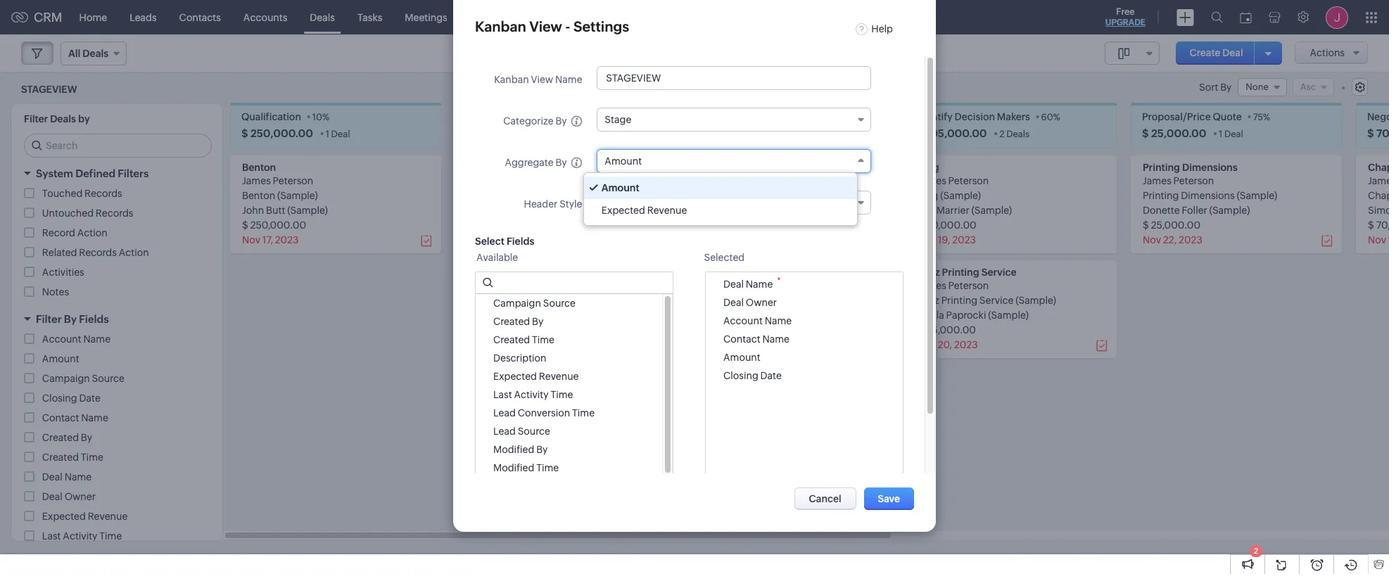 Task type: locate. For each thing, give the bounding box(es) containing it.
1 chemel from the top
[[693, 162, 729, 173]]

% for $ 100,000.00
[[559, 112, 566, 123]]

records for touched
[[85, 188, 122, 199]]

60
[[1041, 112, 1053, 123]]

0 vertical spatial king
[[918, 162, 939, 173]]

leads
[[130, 12, 157, 23]]

0 vertical spatial account
[[724, 315, 763, 326]]

nov left 19,
[[918, 235, 936, 246]]

campaign for campaign source
[[42, 373, 90, 385]]

1 down 10 %
[[326, 129, 329, 140]]

system defined filters button
[[11, 161, 222, 186]]

1 horizontal spatial revenue
[[539, 371, 579, 382]]

1 modified from the top
[[493, 444, 534, 455]]

$ down kris
[[918, 220, 924, 231]]

1 horizontal spatial activity
[[514, 389, 549, 400]]

closing inside deal owner account name contact name amount closing date
[[724, 370, 759, 381]]

activity up conversion
[[514, 389, 549, 400]]

2 deals down makers
[[1000, 129, 1030, 140]]

1 vertical spatial activity
[[63, 531, 97, 542]]

peterson up king (sample) link
[[948, 175, 989, 187]]

and inside truhlar and truhlar (sample) sage wieser (sample)
[[501, 190, 520, 202]]

1 vertical spatial action
[[119, 247, 149, 259]]

sage wieser (sample) link
[[467, 205, 566, 216]]

deal down deal name *
[[724, 297, 744, 308]]

1 chanay from the top
[[467, 267, 503, 278]]

nov left 18,
[[467, 339, 486, 351]]

1 lead from the top
[[493, 408, 516, 419]]

filter down the stageview
[[24, 114, 48, 125]]

chemel james peterson chemel (sample)
[[693, 162, 771, 202]]

account
[[724, 315, 763, 326], [42, 334, 81, 345]]

20
[[547, 112, 559, 123]]

chemel up amount option
[[693, 162, 729, 173]]

activity inside campaign source created by created time description expected revenue last activity time lead conversion time lead source modified by modified time
[[514, 389, 549, 400]]

2 deals for 100,000.00
[[550, 129, 580, 140]]

nov inside chanay james peterson chanay (sample) josephine darakjy (sample) $ 55,000.00 nov 18, 2023
[[467, 339, 486, 351]]

0 vertical spatial records
[[85, 188, 122, 199]]

deal right 250,000.00
[[331, 129, 350, 140]]

18,
[[488, 339, 500, 351]]

1 horizontal spatial last
[[493, 389, 512, 400]]

reports
[[515, 12, 551, 23]]

$ 100,000.00
[[467, 128, 538, 140]]

1 vertical spatial view
[[531, 74, 553, 85]]

peterson for chanay
[[498, 280, 539, 292]]

peterson up "chanay (sample)" link
[[498, 280, 539, 292]]

by
[[78, 114, 90, 125]]

70,000.00 for $ 70,000.00 nov 17, 2023
[[701, 220, 750, 231]]

2 deals down the 20 %
[[550, 129, 580, 140]]

1 vertical spatial king
[[918, 190, 939, 202]]

account down deal name *
[[724, 315, 763, 326]]

1 70,000.00 from the top
[[701, 128, 757, 140]]

date inside deal owner account name contact name amount closing date
[[761, 370, 782, 381]]

kanban for kanban view name
[[494, 74, 529, 85]]

filter inside dropdown button
[[36, 313, 62, 325]]

actions
[[1310, 47, 1345, 58]]

activities
[[42, 267, 84, 278]]

source up closing date
[[92, 373, 124, 385]]

deal up deal owner
[[42, 472, 63, 483]]

$ left 70,
[[1368, 220, 1374, 231]]

1 vertical spatial contact
[[42, 413, 79, 424]]

josephine
[[467, 310, 514, 321]]

calls link
[[459, 0, 503, 34]]

2 chemel from the top
[[693, 190, 728, 202]]

printing down 19,
[[942, 267, 979, 278]]

name
[[555, 74, 582, 85], [746, 278, 773, 290], [765, 315, 792, 326], [763, 333, 790, 345], [83, 334, 111, 345], [81, 413, 108, 424], [65, 472, 92, 483]]

1 horizontal spatial campaign
[[493, 298, 541, 309]]

2 vertical spatial expected
[[42, 511, 86, 522]]

$ inside the feltz printing service james peterson feltz printing service (sample) capla paprocki (sample) $ 45,000.00 nov 20, 2023
[[918, 325, 924, 336]]

75
[[1253, 112, 1263, 123]]

1 vertical spatial revenue
[[539, 371, 579, 382]]

header
[[524, 198, 558, 210]]

kanban for kanban view - settings
[[475, 18, 526, 34]]

campaign up closing date
[[42, 373, 90, 385]]

0 vertical spatial fields
[[507, 236, 535, 247]]

2023 up selected
[[726, 235, 749, 246]]

expected revenue option
[[584, 199, 857, 222]]

owner down deal name *
[[746, 297, 777, 308]]

kanban
[[475, 18, 526, 34], [494, 74, 529, 85]]

source for campaign source
[[92, 373, 124, 385]]

1 vertical spatial source
[[92, 373, 124, 385]]

70,000.00 up amount field
[[701, 128, 757, 140]]

by right aggregate
[[556, 157, 567, 168]]

1 horizontal spatial contact
[[724, 333, 761, 345]]

jame
[[1368, 175, 1389, 187]]

fields inside filter by fields dropdown button
[[79, 313, 109, 325]]

and for truhlar and truhlar attys
[[502, 162, 522, 173]]

chanay down available
[[467, 267, 503, 278]]

filter for filter by fields
[[36, 313, 62, 325]]

1 horizontal spatial action
[[119, 247, 149, 259]]

1 horizontal spatial 2
[[1000, 129, 1005, 140]]

touched
[[42, 188, 83, 199]]

1 vertical spatial campaign
[[42, 373, 90, 385]]

(sample) right darakjy
[[552, 310, 593, 321]]

list box containing amount
[[584, 173, 857, 225]]

campaign
[[493, 298, 541, 309], [42, 373, 90, 385]]

record
[[42, 228, 75, 239]]

0 vertical spatial contact
[[724, 333, 761, 345]]

expected inside campaign source created by created time description expected revenue last activity time lead conversion time lead source modified by modified time
[[493, 371, 537, 382]]

1 feltz from the top
[[918, 267, 940, 278]]

records for related
[[79, 247, 117, 259]]

20 %
[[547, 112, 566, 123]]

chap link up jame
[[1368, 162, 1389, 173]]

1 vertical spatial kanban
[[494, 74, 529, 85]]

nov up selected
[[693, 235, 711, 246]]

amount option
[[584, 177, 857, 199]]

0 vertical spatial view
[[529, 18, 562, 34]]

1 vertical spatial account
[[42, 334, 81, 345]]

2 70,000.00 from the top
[[701, 220, 750, 231]]

tasks link
[[346, 0, 394, 34]]

2023 down 60,000.00
[[952, 235, 976, 246]]

amount inside field
[[605, 156, 642, 167]]

0 vertical spatial activity
[[514, 389, 549, 400]]

0 vertical spatial modified
[[493, 444, 534, 455]]

campaign source
[[42, 373, 124, 385]]

create deal
[[1190, 47, 1243, 58]]

source for campaign source created by created time description expected revenue last activity time lead conversion time lead source modified by modified time
[[543, 298, 576, 309]]

None text field
[[476, 272, 673, 294]]

1 vertical spatial last
[[42, 531, 61, 542]]

james down king link
[[918, 175, 947, 187]]

owner inside deal owner account name contact name amount closing date
[[746, 297, 777, 308]]

0 vertical spatial last
[[493, 389, 512, 400]]

$ inside $ 70,000.00 nov 17, 2023
[[693, 220, 699, 231]]

0 horizontal spatial closing
[[42, 393, 77, 404]]

peterson inside chemel james peterson chemel (sample)
[[723, 175, 764, 187]]

1 vertical spatial records
[[96, 208, 133, 219]]

campaign up josephine darakjy (sample) link
[[493, 298, 541, 309]]

james inside king james peterson king (sample) kris marrier (sample) $ 60,000.00 nov 19, 2023
[[918, 175, 947, 187]]

0 vertical spatial filter
[[24, 114, 48, 125]]

fields up account name
[[79, 313, 109, 325]]

chemel (sample) link
[[693, 190, 771, 202]]

chemel down chemel link
[[693, 190, 728, 202]]

expected down deal owner
[[42, 511, 86, 522]]

feltz up capla
[[918, 295, 939, 306]]

2 horizontal spatial 1 deal
[[1219, 129, 1244, 140]]

expected right style
[[602, 205, 645, 216]]

1 horizontal spatial expected
[[493, 371, 537, 382]]

% for $ 250,000.00
[[322, 112, 330, 123]]

last down deal owner
[[42, 531, 61, 542]]

0 horizontal spatial 17,
[[488, 235, 498, 246]]

printing up paprocki
[[941, 295, 978, 306]]

contact inside deal owner account name contact name amount closing date
[[724, 333, 761, 345]]

1 vertical spatial expected
[[493, 371, 537, 382]]

$ inside king james peterson king (sample) kris marrier (sample) $ 60,000.00 nov 19, 2023
[[918, 220, 924, 231]]

(sample) up capla paprocki (sample) link at the right
[[1016, 295, 1056, 306]]

0 horizontal spatial expected revenue
[[42, 511, 128, 522]]

header style
[[524, 198, 582, 210]]

source up darakjy
[[543, 298, 576, 309]]

settings
[[574, 18, 629, 34]]

Kanban View Name text field
[[598, 67, 871, 89]]

1 right 25,000.00 in the right of the page
[[1219, 129, 1223, 140]]

17, up selected
[[713, 235, 724, 246]]

peterson inside chanay james peterson chanay (sample) josephine darakjy (sample) $ 55,000.00 nov 18, 2023
[[498, 280, 539, 292]]

account down filter by fields
[[42, 334, 81, 345]]

0 vertical spatial service
[[982, 267, 1017, 278]]

0 horizontal spatial 1 deal
[[326, 129, 350, 140]]

2 1 deal from the left
[[769, 129, 794, 140]]

0 vertical spatial source
[[543, 298, 576, 309]]

1 down 70,
[[1389, 235, 1389, 246]]

(sample)
[[556, 190, 597, 202], [730, 190, 771, 202], [941, 190, 981, 202], [526, 205, 566, 216], [972, 205, 1012, 216], [504, 295, 545, 306], [1016, 295, 1056, 306], [552, 310, 593, 321], [988, 310, 1029, 321]]

2023 right 20,
[[954, 339, 978, 351]]

modified
[[493, 444, 534, 455], [493, 462, 534, 474]]

aggregate by
[[505, 157, 567, 168]]

0 vertical spatial expected revenue
[[602, 205, 687, 216]]

filter
[[24, 114, 48, 125], [36, 313, 62, 325]]

2 vertical spatial source
[[518, 426, 550, 437]]

description
[[493, 353, 547, 364]]

source down conversion
[[518, 426, 550, 437]]

0 horizontal spatial revenue
[[88, 511, 128, 522]]

james inside chemel james peterson chemel (sample)
[[693, 175, 721, 187]]

1 2 deals from the left
[[550, 129, 580, 140]]

service up feltz printing service (sample) link
[[982, 267, 1017, 278]]

by down 'contact name'
[[81, 432, 92, 444]]

2 vertical spatial revenue
[[88, 511, 128, 522]]

1 horizontal spatial account
[[724, 315, 763, 326]]

0 vertical spatial and
[[502, 162, 522, 173]]

1 vertical spatial filter
[[36, 313, 62, 325]]

0 vertical spatial campaign
[[493, 298, 541, 309]]

0 vertical spatial feltz
[[918, 267, 940, 278]]

chap link
[[1368, 162, 1389, 173], [1368, 190, 1389, 202]]

by up account name
[[64, 313, 77, 325]]

1 vertical spatial owner
[[65, 491, 96, 503]]

help
[[872, 23, 893, 34]]

1 up amount field
[[769, 129, 773, 140]]

1 vertical spatial fields
[[79, 313, 109, 325]]

0 vertical spatial chap link
[[1368, 162, 1389, 173]]

nov 17, 2023
[[467, 235, 524, 246]]

0 vertical spatial chemel
[[693, 162, 729, 173]]

records down defined
[[85, 188, 122, 199]]

1 horizontal spatial closing
[[724, 370, 759, 381]]

3 % from the left
[[1053, 112, 1061, 123]]

expected inside option
[[602, 205, 645, 216]]

contact name
[[42, 413, 108, 424]]

name inside deal name *
[[746, 278, 773, 290]]

capla
[[918, 310, 944, 321]]

deal inside deal name *
[[724, 278, 744, 290]]

feltz printing service link
[[918, 267, 1017, 278]]

45,000.00
[[926, 325, 976, 336]]

0 horizontal spatial owner
[[65, 491, 96, 503]]

70,000.00 inside $ 70,000.00 nov 17, 2023
[[701, 220, 750, 231]]

1 vertical spatial chanay
[[467, 295, 502, 306]]

records down the touched records
[[96, 208, 133, 219]]

closing date
[[42, 393, 100, 404]]

0 vertical spatial chap
[[1368, 162, 1389, 173]]

1 deal for $ 250,000.00
[[326, 129, 350, 140]]

profile image
[[1326, 6, 1349, 29]]

2 horizontal spatial expected
[[602, 205, 645, 216]]

1 vertical spatial lead
[[493, 426, 516, 437]]

truhlar and truhlar attys link
[[467, 162, 583, 173]]

0 horizontal spatial action
[[77, 228, 107, 239]]

identify decision makers
[[917, 111, 1030, 123]]

categorize by
[[503, 115, 567, 127]]

$ 105,000.00
[[917, 128, 987, 140]]

deal down selected
[[724, 278, 744, 290]]

1 vertical spatial feltz
[[918, 295, 939, 306]]

by right categorize
[[556, 115, 567, 127]]

save button
[[864, 488, 914, 511]]

reports link
[[503, 0, 562, 34]]

nov left 20,
[[918, 339, 936, 351]]

0 horizontal spatial fields
[[79, 313, 109, 325]]

chap link down jame
[[1368, 190, 1389, 202]]

1 vertical spatial chemel
[[693, 190, 728, 202]]

created by
[[42, 432, 92, 444]]

record action
[[42, 228, 107, 239]]

create
[[1190, 47, 1221, 58]]

related
[[42, 247, 77, 259]]

2 horizontal spatial revenue
[[647, 205, 687, 216]]

expected down description on the bottom of the page
[[493, 371, 537, 382]]

0 vertical spatial revenue
[[647, 205, 687, 216]]

revenue
[[647, 205, 687, 216], [539, 371, 579, 382], [88, 511, 128, 522]]

nov inside chap jame chap simo $ 70, nov 1
[[1368, 235, 1387, 246]]

view
[[529, 18, 562, 34], [531, 74, 553, 85]]

$ down needs
[[467, 128, 473, 140]]

1 vertical spatial date
[[79, 393, 100, 404]]

and for truhlar and truhlar (sample) sage wieser (sample)
[[501, 190, 520, 202]]

1 vertical spatial 70,000.00
[[701, 220, 750, 231]]

campaign inside campaign source created by created time description expected revenue last activity time lead conversion time lead source modified by modified time
[[493, 298, 541, 309]]

0 vertical spatial owner
[[746, 297, 777, 308]]

by for sort by
[[1221, 82, 1232, 93]]

1 deal down sort by
[[1219, 129, 1244, 140]]

by inside dropdown button
[[64, 313, 77, 325]]

1 horizontal spatial 2 deals
[[1000, 129, 1030, 140]]

3 1 deal from the left
[[1219, 129, 1244, 140]]

0 horizontal spatial date
[[79, 393, 100, 404]]

1 horizontal spatial 1 deal
[[769, 129, 794, 140]]

leads link
[[118, 0, 168, 34]]

1 horizontal spatial 17,
[[713, 235, 724, 246]]

2023 up description on the bottom of the page
[[502, 339, 526, 351]]

1 deal up amount field
[[769, 129, 794, 140]]

deal owner
[[42, 491, 96, 503]]

1 vertical spatial chap
[[1368, 190, 1389, 202]]

kanban view name
[[494, 74, 582, 85]]

service up capla paprocki (sample) link at the right
[[980, 295, 1014, 306]]

nov inside king james peterson king (sample) kris marrier (sample) $ 60,000.00 nov 19, 2023
[[918, 235, 936, 246]]

$ up chemel link
[[692, 128, 699, 140]]

0 horizontal spatial campaign
[[42, 373, 90, 385]]

nov
[[467, 235, 486, 246], [693, 235, 711, 246], [918, 235, 936, 246], [1368, 235, 1387, 246], [467, 339, 486, 351], [918, 339, 936, 351]]

james inside chanay james peterson chanay (sample) josephine darakjy (sample) $ 55,000.00 nov 18, 2023
[[467, 280, 496, 292]]

55,000.00
[[476, 325, 525, 336]]

2 chanay from the top
[[467, 295, 502, 306]]

0 vertical spatial action
[[77, 228, 107, 239]]

0 vertical spatial 70,000.00
[[701, 128, 757, 140]]

2 vertical spatial records
[[79, 247, 117, 259]]

peterson inside king james peterson king (sample) kris marrier (sample) $ 60,000.00 nov 19, 2023
[[948, 175, 989, 187]]

deal down deal name
[[42, 491, 63, 503]]

2
[[550, 129, 555, 140], [1000, 129, 1005, 140], [1254, 547, 1259, 555]]

17, up available
[[488, 235, 498, 246]]

chap down jame
[[1368, 190, 1389, 202]]

1 vertical spatial closing
[[42, 393, 77, 404]]

deal right create
[[1223, 47, 1243, 58]]

2 2 deals from the left
[[1000, 129, 1030, 140]]

fields up available
[[507, 236, 535, 247]]

1 horizontal spatial expected revenue
[[602, 205, 687, 216]]

1 horizontal spatial date
[[761, 370, 782, 381]]

printing
[[942, 267, 979, 278], [941, 295, 978, 306]]

0 vertical spatial expected
[[602, 205, 645, 216]]

action up "related records action"
[[77, 228, 107, 239]]

truhlar up sage wieser (sample) link
[[522, 190, 554, 202]]

2 for $ 105,000.00
[[1000, 129, 1005, 140]]

0 horizontal spatial expected
[[42, 511, 86, 522]]

1 vertical spatial chap link
[[1368, 190, 1389, 202]]

nego
[[1368, 111, 1389, 123]]

chanay up josephine
[[467, 295, 502, 306]]

chanay james peterson chanay (sample) josephine darakjy (sample) $ 55,000.00 nov 18, 2023
[[467, 267, 593, 351]]

$ 250,000.00
[[241, 128, 313, 140]]

king up king (sample) link
[[918, 162, 939, 173]]

1 vertical spatial and
[[501, 190, 520, 202]]

king up kris
[[918, 190, 939, 202]]

2 % from the left
[[559, 112, 566, 123]]

0 vertical spatial chanay
[[467, 267, 503, 278]]

feltz down 19,
[[918, 267, 940, 278]]

0 vertical spatial kanban
[[475, 18, 526, 34]]

and down 100,000.00
[[502, 162, 522, 173]]

james inside the feltz printing service james peterson feltz printing service (sample) capla paprocki (sample) $ 45,000.00 nov 20, 2023
[[918, 280, 947, 292]]

campaigns link
[[562, 0, 637, 34]]

2 17, from the left
[[713, 235, 724, 246]]

0 vertical spatial closing
[[724, 370, 759, 381]]

last down description on the bottom of the page
[[493, 389, 512, 400]]

0 horizontal spatial contact
[[42, 413, 79, 424]]

contacts link
[[168, 0, 232, 34]]

0 horizontal spatial 2
[[550, 129, 555, 140]]

1 horizontal spatial owner
[[746, 297, 777, 308]]

0 vertical spatial lead
[[493, 408, 516, 419]]

revenue up last activity time
[[88, 511, 128, 522]]

2023 inside $ 70,000.00 nov 17, 2023
[[726, 235, 749, 246]]

1 1 deal from the left
[[326, 129, 350, 140]]

feltz printing service (sample) link
[[918, 295, 1056, 306]]

1 deal
[[326, 129, 350, 140], [769, 129, 794, 140], [1219, 129, 1244, 140]]

james
[[693, 175, 721, 187], [918, 175, 947, 187], [467, 280, 496, 292], [918, 280, 947, 292]]

1 for $ 70,000.00
[[769, 129, 773, 140]]

2 chap from the top
[[1368, 190, 1389, 202]]

2 king from the top
[[918, 190, 939, 202]]

filter down notes
[[36, 313, 62, 325]]

2023
[[500, 235, 524, 246], [726, 235, 749, 246], [952, 235, 976, 246], [502, 339, 526, 351], [954, 339, 978, 351]]

2023 inside chanay james peterson chanay (sample) josephine darakjy (sample) $ 55,000.00 nov 18, 2023
[[502, 339, 526, 351]]

owner for deal owner
[[65, 491, 96, 503]]

1 % from the left
[[322, 112, 330, 123]]

1 deal down 10 %
[[326, 129, 350, 140]]

by
[[1221, 82, 1232, 93], [556, 115, 567, 127], [556, 157, 567, 168], [64, 313, 77, 325], [532, 316, 544, 327], [81, 432, 92, 444], [536, 444, 548, 455]]

chemel
[[693, 162, 729, 173], [693, 190, 728, 202]]

records down record action
[[79, 247, 117, 259]]

view left "-"
[[529, 18, 562, 34]]

70
[[1377, 128, 1389, 140]]

None field
[[597, 191, 872, 215]]

1 vertical spatial service
[[980, 295, 1014, 306]]

and
[[502, 162, 522, 173], [501, 190, 520, 202]]

0 horizontal spatial 2 deals
[[550, 129, 580, 140]]

truhlar up sage
[[467, 190, 499, 202]]

contact up created by
[[42, 413, 79, 424]]

defined
[[75, 168, 115, 180]]

$
[[241, 128, 248, 140], [467, 128, 473, 140], [692, 128, 699, 140], [917, 128, 924, 140], [1142, 128, 1149, 140], [1368, 128, 1374, 140], [693, 220, 699, 231], [918, 220, 924, 231], [1368, 220, 1374, 231], [467, 325, 474, 336], [918, 325, 924, 336]]

list box
[[584, 173, 857, 225]]

revenue up conversion
[[539, 371, 579, 382]]

$ inside chap jame chap simo $ 70, nov 1
[[1368, 220, 1374, 231]]

james down chemel link
[[693, 175, 721, 187]]



Task type: describe. For each thing, give the bounding box(es) containing it.
deals down the 20 %
[[557, 129, 580, 140]]

$ down qualification
[[241, 128, 248, 140]]

$ left 25,000.00 in the right of the page
[[1142, 128, 1149, 140]]

stage
[[605, 114, 632, 125]]

home
[[79, 12, 107, 23]]

deal up amount field
[[775, 129, 794, 140]]

campaigns
[[573, 12, 626, 23]]

kris marrier (sample) link
[[918, 205, 1012, 216]]

accounts
[[243, 12, 287, 23]]

deals left by on the left
[[50, 114, 76, 125]]

system defined filters
[[36, 168, 149, 180]]

25,000.00
[[1151, 128, 1207, 140]]

$ 70,000.00 nov 17, 2023
[[693, 220, 750, 246]]

truhlar down $ 100,000.00
[[467, 162, 500, 173]]

truhlar and truhlar attys
[[467, 162, 583, 173]]

70,000.00 for $ 70,000.00
[[701, 128, 757, 140]]

truhlar up truhlar and truhlar (sample) link
[[524, 162, 556, 173]]

0 horizontal spatial last
[[42, 531, 61, 542]]

create deal button
[[1176, 42, 1258, 65]]

4 % from the left
[[1263, 112, 1271, 123]]

wieser
[[493, 205, 524, 216]]

(sample) down the attys
[[556, 190, 597, 202]]

king james peterson king (sample) kris marrier (sample) $ 60,000.00 nov 19, 2023
[[918, 162, 1012, 246]]

0 vertical spatial printing
[[942, 267, 979, 278]]

2 deals for 105,000.00
[[1000, 129, 1030, 140]]

1 for $ 25,000.00
[[1219, 129, 1223, 140]]

style
[[560, 198, 582, 210]]

17, inside $ 70,000.00 nov 17, 2023
[[713, 235, 724, 246]]

left panel element
[[475, 272, 674, 532]]

analysis
[[498, 111, 536, 123]]

by down conversion
[[536, 444, 548, 455]]

cancel
[[809, 494, 842, 505]]

filters
[[118, 168, 149, 180]]

1 vertical spatial printing
[[941, 295, 978, 306]]

$ down identify
[[917, 128, 924, 140]]

darakjy
[[516, 310, 550, 321]]

deals down makers
[[1007, 129, 1030, 140]]

filter for filter deals by
[[24, 114, 48, 125]]

capla paprocki (sample) link
[[918, 310, 1029, 321]]

% for $ 105,000.00
[[1053, 112, 1061, 123]]

nov inside the feltz printing service james peterson feltz printing service (sample) capla paprocki (sample) $ 45,000.00 nov 20, 2023
[[918, 339, 936, 351]]

1 vertical spatial expected revenue
[[42, 511, 128, 522]]

(sample) inside chemel james peterson chemel (sample)
[[730, 190, 771, 202]]

deals left tasks
[[310, 12, 335, 23]]

profile element
[[1318, 0, 1357, 34]]

2 feltz from the top
[[918, 295, 939, 306]]

amount inside option
[[602, 182, 639, 194]]

revenue inside option
[[647, 205, 687, 216]]

available
[[477, 252, 518, 263]]

king (sample) link
[[918, 190, 981, 202]]

attys
[[559, 162, 583, 173]]

deals link
[[299, 0, 346, 34]]

0 horizontal spatial activity
[[63, 531, 97, 542]]

2 chap link from the top
[[1368, 190, 1389, 202]]

revenue inside campaign source created by created time description expected revenue last activity time lead conversion time lead source modified by modified time
[[539, 371, 579, 382]]

(sample) up josephine darakjy (sample) link
[[504, 295, 545, 306]]

deal down sort by
[[1225, 129, 1244, 140]]

deal inside button
[[1223, 47, 1243, 58]]

70,
[[1376, 220, 1389, 231]]

(sample) right marrier
[[972, 205, 1012, 216]]

paprocki
[[946, 310, 986, 321]]

2023 inside the feltz printing service james peterson feltz printing service (sample) capla paprocki (sample) $ 45,000.00 nov 20, 2023
[[954, 339, 978, 351]]

$ 70,000.00
[[692, 128, 757, 140]]

created up description on the bottom of the page
[[493, 334, 530, 346]]

1 for $ 250,000.00
[[326, 129, 329, 140]]

upgrade
[[1106, 18, 1146, 27]]

deal name *
[[724, 276, 781, 290]]

aggregate
[[505, 157, 554, 168]]

king link
[[918, 162, 939, 173]]

1 chap link from the top
[[1368, 162, 1389, 173]]

1 chap from the top
[[1368, 162, 1389, 173]]

10 %
[[312, 112, 330, 123]]

meetings link
[[394, 0, 459, 34]]

records for untouched
[[96, 208, 133, 219]]

filter deals by
[[24, 114, 90, 125]]

james for chanay
[[467, 280, 496, 292]]

by for created by
[[81, 432, 92, 444]]

Stage field
[[597, 108, 872, 132]]

peterson for king
[[948, 175, 989, 187]]

created up deal name
[[42, 452, 79, 463]]

Amount field
[[597, 149, 872, 173]]

marrier
[[937, 205, 970, 216]]

untouched records
[[42, 208, 133, 219]]

peterson for chemel
[[723, 175, 764, 187]]

1 17, from the left
[[488, 235, 498, 246]]

Search text field
[[25, 135, 211, 157]]

2023 up available
[[500, 235, 524, 246]]

last activity time
[[42, 531, 122, 542]]

$ inside chanay james peterson chanay (sample) josephine darakjy (sample) $ 55,000.00 nov 18, 2023
[[467, 325, 474, 336]]

2 horizontal spatial 2
[[1254, 547, 1259, 555]]

created up created time
[[42, 432, 79, 444]]

$ inside nego $ 70
[[1368, 128, 1374, 140]]

$ 25,000.00
[[1142, 128, 1207, 140]]

identify
[[917, 111, 953, 123]]

0 horizontal spatial account
[[42, 334, 81, 345]]

james for chemel
[[693, 175, 721, 187]]

josephine darakjy (sample) link
[[467, 310, 593, 321]]

(sample) down truhlar and truhlar (sample) link
[[526, 205, 566, 216]]

by for filter by fields
[[64, 313, 77, 325]]

campaign source created by created time description expected revenue last activity time lead conversion time lead source modified by modified time
[[493, 298, 595, 474]]

needs
[[467, 111, 496, 123]]

categorize
[[503, 115, 554, 127]]

sage
[[467, 205, 491, 216]]

truhlar and truhlar (sample) sage wieser (sample)
[[467, 190, 597, 216]]

nov up available
[[467, 235, 486, 246]]

accounts link
[[232, 0, 299, 34]]

deal name
[[42, 472, 92, 483]]

chemel link
[[693, 162, 729, 173]]

deal inside deal owner account name contact name amount closing date
[[724, 297, 744, 308]]

cancel button
[[794, 488, 856, 511]]

related records action
[[42, 247, 149, 259]]

sort by
[[1199, 82, 1232, 93]]

free upgrade
[[1106, 6, 1146, 27]]

view for name
[[531, 74, 553, 85]]

filter by fields button
[[11, 307, 222, 332]]

needs analysis
[[467, 111, 536, 123]]

feltz printing service james peterson feltz printing service (sample) capla paprocki (sample) $ 45,000.00 nov 20, 2023
[[918, 267, 1056, 351]]

chanay link
[[467, 267, 503, 278]]

kris
[[918, 205, 935, 216]]

none text field inside left panel element
[[476, 272, 673, 294]]

by down "chanay (sample)" link
[[532, 316, 544, 327]]

2 lead from the top
[[493, 426, 516, 437]]

by for aggregate by
[[556, 157, 567, 168]]

2 for $ 100,000.00
[[550, 129, 555, 140]]

truhlar and truhlar (sample) link
[[467, 190, 597, 202]]

stageview
[[21, 84, 77, 95]]

chanay (sample) link
[[467, 295, 545, 306]]

1 inside chap jame chap simo $ 70, nov 1
[[1389, 235, 1389, 246]]

10
[[312, 112, 322, 123]]

250,000.00
[[250, 128, 313, 140]]

by for categorize by
[[556, 115, 567, 127]]

account inside deal owner account name contact name amount closing date
[[724, 315, 763, 326]]

kanban view - settings
[[475, 18, 629, 34]]

select fields
[[475, 236, 535, 247]]

view for -
[[529, 18, 562, 34]]

right panel element
[[705, 272, 904, 532]]

owner for deal owner account name contact name amount closing date
[[746, 297, 777, 308]]

1 deal for $ 25,000.00
[[1219, 129, 1244, 140]]

amount inside deal owner account name contact name amount closing date
[[724, 352, 761, 363]]

2 modified from the top
[[493, 462, 534, 474]]

last inside campaign source created by created time description expected revenue last activity time lead conversion time lead source modified by modified time
[[493, 389, 512, 400]]

2023 inside king james peterson king (sample) kris marrier (sample) $ 60,000.00 nov 19, 2023
[[952, 235, 976, 246]]

notes
[[42, 287, 69, 298]]

created down "chanay (sample)" link
[[493, 316, 530, 327]]

1 horizontal spatial fields
[[507, 236, 535, 247]]

peterson inside the feltz printing service james peterson feltz printing service (sample) capla paprocki (sample) $ 45,000.00 nov 20, 2023
[[948, 280, 989, 292]]

makers
[[997, 111, 1030, 123]]

contacts
[[179, 12, 221, 23]]

sort
[[1199, 82, 1219, 93]]

account name
[[42, 334, 111, 345]]

james for king
[[918, 175, 947, 187]]

19,
[[938, 235, 950, 246]]

expected revenue inside option
[[602, 205, 687, 216]]

nov inside $ 70,000.00 nov 17, 2023
[[693, 235, 711, 246]]

(sample) up kris marrier (sample) link
[[941, 190, 981, 202]]

created time
[[42, 452, 103, 463]]

(sample) down feltz printing service (sample) link
[[988, 310, 1029, 321]]

campaign for campaign source created by created time description expected revenue last activity time lead conversion time lead source modified by modified time
[[493, 298, 541, 309]]

100,000.00
[[476, 128, 538, 140]]

105,000.00
[[926, 128, 987, 140]]

1 deal for $ 70,000.00
[[769, 129, 794, 140]]

1 king from the top
[[918, 162, 939, 173]]

*
[[777, 276, 781, 286]]



Task type: vqa. For each thing, say whether or not it's contained in the screenshot.
the topmost Action
yes



